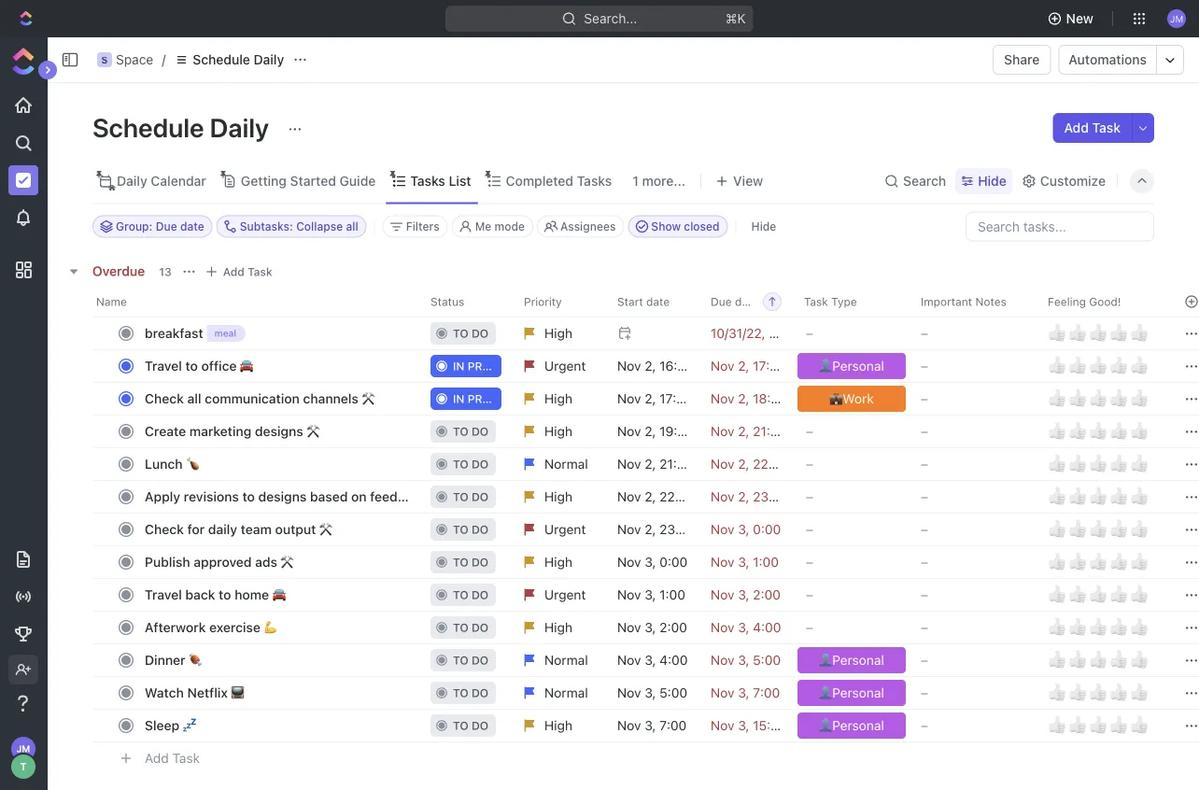 Task type: describe. For each thing, give the bounding box(es) containing it.
priority
[[524, 295, 562, 308]]

subtasks: collapse all
[[240, 220, 358, 233]]

tasks list
[[410, 173, 471, 189]]

to do for create marketing designs ⚒️
[[453, 424, 489, 438]]

task inside dropdown button
[[804, 295, 828, 308]]

to do for lunch 🍗
[[453, 457, 489, 470]]

👤personal button for dinner 🍖
[[794, 643, 910, 677]]

💤
[[183, 717, 196, 733]]

👤personal for watch netflix 📺
[[819, 685, 884, 700]]

search button
[[879, 168, 952, 194]]

s
[[101, 54, 108, 65]]

publish approved ads ⚒️ link
[[140, 548, 416, 575]]

start
[[617, 295, 643, 308]]

feeling good!
[[1048, 295, 1121, 308]]

⚒️ inside "check for daily team output ⚒️" link
[[319, 521, 332, 537]]

– button for sleep 💤
[[910, 708, 1037, 742]]

s space /
[[101, 52, 166, 67]]

– button for afterwork exercise 💪
[[910, 610, 1037, 644]]

channels
[[303, 390, 359, 406]]

dinner 🍖 link
[[140, 646, 416, 673]]

0 vertical spatial schedule
[[193, 52, 250, 67]]

netflix
[[187, 685, 228, 700]]

new
[[1066, 11, 1094, 26]]

meal
[[214, 327, 236, 338]]

1 👍 👍 👍 👍 👍 from the top
[[1048, 321, 1149, 343]]

apply revisions to designs based on feedback from supervisor ⚒️ link
[[140, 483, 545, 510]]

1 vertical spatial designs
[[258, 488, 307, 504]]

search
[[903, 173, 946, 189]]

overdue
[[92, 263, 145, 278]]

in progress for urgent
[[453, 359, 528, 372]]

0 vertical spatial daily
[[254, 52, 284, 67]]

Search tasks... text field
[[967, 212, 1153, 240]]

high button for check all communication channels ⚒️
[[513, 382, 606, 415]]

sleep 💤 link
[[140, 712, 416, 739]]

– button for publish approved ads ⚒️
[[794, 545, 910, 579]]

show closed
[[651, 220, 720, 233]]

– button for apply revisions to designs based on feedback from supervisor ⚒️
[[794, 480, 910, 513]]

new button
[[1040, 4, 1105, 34]]

home
[[235, 587, 269, 602]]

1 more... button
[[626, 168, 692, 194]]

publish approved ads ⚒️
[[145, 554, 294, 569]]

apply revisions to designs based on feedback from supervisor ⚒️
[[145, 488, 545, 504]]

space
[[116, 52, 153, 67]]

👍 👍 👍 👍 👍 for create marketing designs ⚒️
[[1048, 419, 1149, 441]]

jm t
[[16, 743, 30, 773]]

1 urgent button from the top
[[513, 349, 606, 382]]

13
[[159, 265, 172, 278]]

👍 👍 👍 👍 👍 for travel to office 🚘
[[1048, 353, 1149, 375]]

due date
[[711, 295, 758, 308]]

me mode
[[475, 220, 525, 233]]

afterwork exercise 💪
[[145, 619, 277, 635]]

1
[[632, 173, 639, 189]]

afterwork exercise 💪 link
[[140, 614, 416, 641]]

priority button
[[513, 286, 606, 316]]

normal for lunch 🍗
[[544, 456, 588, 471]]

💪
[[264, 619, 277, 635]]

high button for apply revisions to designs based on feedback from supervisor ⚒️
[[513, 480, 606, 513]]

👍 👍 👍 👍 👍 for sleep 💤
[[1048, 713, 1149, 735]]

👍 👍 👍 👍 👍 for afterwork exercise 💪
[[1048, 615, 1149, 637]]

normal button for watch netflix 📺
[[513, 676, 606, 709]]

urgent button for output
[[513, 512, 606, 546]]

– button for lunch 🍗
[[910, 447, 1037, 481]]

– button for travel to office 🚘
[[910, 349, 1037, 382]]

lunch 🍗 link
[[140, 450, 416, 477]]

more...
[[642, 173, 686, 189]]

output
[[275, 521, 316, 537]]

view button
[[709, 159, 770, 203]]

create
[[145, 423, 186, 438]]

group: due date
[[116, 220, 204, 233]]

start date button
[[606, 286, 700, 316]]

list
[[449, 173, 471, 189]]

to do button for dinner 🍖
[[419, 643, 513, 677]]

jm for jm t
[[16, 743, 30, 754]]

dinner
[[145, 652, 185, 667]]

to for apply revisions to designs based on feedback from supervisor ⚒️
[[453, 490, 469, 503]]

hide button
[[744, 215, 784, 238]]

– button for check for daily team output ⚒️
[[910, 512, 1037, 546]]

customize
[[1040, 173, 1106, 189]]

🍖
[[189, 652, 202, 667]]

0 vertical spatial schedule daily
[[193, 52, 284, 67]]

👤personal for travel to office 🚘
[[819, 358, 884, 373]]

travel back to home 🚘
[[145, 587, 286, 602]]

– button for afterwork exercise 💪
[[794, 610, 910, 644]]

0 vertical spatial 🚘
[[240, 358, 253, 373]]

status
[[431, 295, 464, 308]]

hide inside dropdown button
[[978, 173, 1007, 189]]

👍 👍 👍 👍 👍 for apply revisions to designs based on feedback from supervisor ⚒️
[[1048, 484, 1149, 506]]

do for sleep 💤
[[472, 719, 489, 732]]

sleep 💤
[[145, 717, 196, 733]]

to inside 'link'
[[219, 587, 231, 602]]

high button for sleep 💤
[[513, 708, 606, 742]]

to do button for afterwork exercise 💪
[[419, 610, 513, 644]]

– button for watch netflix 📺
[[910, 676, 1037, 709]]

to do for sleep 💤
[[453, 719, 489, 732]]

group:
[[116, 220, 153, 233]]

exercise
[[209, 619, 260, 635]]

1 vertical spatial add
[[223, 265, 245, 278]]

to for watch netflix 📺
[[453, 686, 469, 699]]

0 vertical spatial all
[[346, 220, 358, 233]]

1 14 from the top
[[28, 205, 39, 218]]

👍 👍 👍 👍 👍 for check for daily team output ⚒️
[[1048, 517, 1149, 539]]

to for check for daily team output ⚒️
[[453, 523, 469, 536]]

💼work
[[830, 390, 874, 406]]

communication
[[205, 390, 300, 406]]

to do for watch netflix 📺
[[453, 686, 489, 699]]

me
[[475, 220, 492, 233]]

high for publish approved ads ⚒️
[[544, 554, 573, 569]]

feeling good! button
[[1037, 286, 1162, 316]]

1 vertical spatial schedule
[[92, 112, 204, 142]]

t
[[20, 761, 27, 773]]

team
[[241, 521, 272, 537]]

2 vertical spatial daily
[[117, 173, 147, 189]]

to do button for lunch 🍗
[[419, 447, 513, 481]]

0 vertical spatial due
[[156, 220, 177, 233]]

collapse
[[296, 220, 343, 233]]

publish
[[145, 554, 190, 569]]

name button
[[92, 286, 419, 316]]

space, , element
[[97, 52, 112, 67]]

travel back to home 🚘 link
[[140, 581, 416, 608]]

1 vertical spatial schedule daily
[[92, 112, 275, 142]]

– button for create marketing designs ⚒️
[[794, 414, 910, 448]]

show closed button
[[628, 215, 728, 238]]

calendar
[[151, 173, 206, 189]]

high for check all communication channels ⚒️
[[544, 390, 573, 406]]

do for watch netflix 📺
[[472, 686, 489, 699]]

2 14 from the top
[[28, 236, 39, 248]]

normal button for dinner 🍖
[[513, 643, 606, 677]]

– button for check all communication channels ⚒️
[[910, 382, 1037, 415]]

do for publish approved ads ⚒️
[[472, 555, 489, 568]]

1 vertical spatial daily
[[210, 112, 269, 142]]

1 – button from the top
[[794, 316, 910, 350]]

1 vertical spatial add task
[[223, 265, 272, 278]]

meal button
[[207, 324, 250, 345]]

automations
[[1069, 52, 1147, 67]]

daily calendar link
[[113, 168, 206, 194]]

check for check for daily team output ⚒️
[[145, 521, 184, 537]]

1 – button from the top
[[910, 316, 1037, 350]]

travel for travel to office 🚘
[[145, 358, 182, 373]]

to for dinner 🍖
[[453, 653, 469, 666]]

create marketing designs ⚒️ link
[[140, 417, 416, 445]]

tasks inside "link"
[[410, 173, 445, 189]]

👍 👍 👍 👍 👍 for publish approved ads ⚒️
[[1048, 550, 1149, 572]]

💼work button
[[794, 382, 910, 415]]

– button for check for daily team output ⚒️
[[794, 512, 910, 546]]

add for add task button to the top
[[1064, 120, 1089, 135]]

to do button for travel back to home 🚘
[[419, 578, 513, 611]]

mode
[[495, 220, 525, 233]]

– button for apply revisions to designs based on feedback from supervisor ⚒️
[[910, 480, 1037, 513]]

0 vertical spatial designs
[[255, 423, 303, 438]]

check for check all communication channels ⚒️
[[145, 390, 184, 406]]

👤personal button for watch netflix 📺
[[794, 676, 910, 709]]

add task for add task button to the top
[[1064, 120, 1121, 135]]

approved
[[194, 554, 252, 569]]

completed
[[506, 173, 573, 189]]

– button for create marketing designs ⚒️
[[910, 414, 1037, 448]]

travel to office 🚘 link
[[140, 352, 416, 379]]

🍗
[[186, 456, 199, 471]]

check for daily team output ⚒️
[[145, 521, 332, 537]]

closed
[[684, 220, 720, 233]]

getting started guide
[[241, 173, 376, 189]]

create marketing designs ⚒️
[[145, 423, 320, 438]]

– button for travel back to home 🚘
[[910, 578, 1037, 611]]



Task type: vqa. For each thing, say whether or not it's contained in the screenshot.
Docs link
no



Task type: locate. For each thing, give the bounding box(es) containing it.
to do for check for daily team output ⚒️
[[453, 523, 489, 536]]

revisions
[[184, 488, 239, 504]]

normal for watch netflix 📺
[[544, 685, 588, 700]]

schedule up daily calendar link
[[92, 112, 204, 142]]

started
[[290, 173, 336, 189]]

show
[[651, 220, 681, 233]]

9 to do from the top
[[453, 653, 489, 666]]

task up "name" dropdown button
[[248, 265, 272, 278]]

– button for travel back to home 🚘
[[794, 578, 910, 611]]

date down hide button
[[735, 295, 758, 308]]

6 – button from the top
[[794, 545, 910, 579]]

0 vertical spatial hide
[[978, 173, 1007, 189]]

start date
[[617, 295, 670, 308]]

automations button
[[1059, 46, 1156, 74]]

8 do from the top
[[472, 621, 489, 634]]

high button for create marketing designs ⚒️
[[513, 414, 606, 448]]

hide right search
[[978, 173, 1007, 189]]

0 horizontal spatial 🚘
[[240, 358, 253, 373]]

date right start
[[646, 295, 670, 308]]

dinner 🍖
[[145, 652, 202, 667]]

2 tasks from the left
[[577, 173, 612, 189]]

⚒️ down channels
[[307, 423, 320, 438]]

date down the calendar
[[180, 220, 204, 233]]

share
[[1004, 52, 1040, 67]]

0 horizontal spatial tasks
[[410, 173, 445, 189]]

3 high from the top
[[544, 423, 573, 438]]

0 vertical spatial progress
[[468, 359, 528, 372]]

– button for publish approved ads ⚒️
[[910, 545, 1037, 579]]

urgent for 🚘
[[544, 587, 586, 602]]

1 high button from the top
[[513, 316, 606, 350]]

1 vertical spatial normal
[[544, 652, 588, 667]]

0 horizontal spatial due
[[156, 220, 177, 233]]

⚒️ inside apply revisions to designs based on feedback from supervisor ⚒️ link
[[532, 488, 545, 504]]

7 👍 👍 👍 👍 👍 from the top
[[1048, 517, 1149, 539]]

getting started guide link
[[237, 168, 376, 194]]

feeling
[[1048, 295, 1086, 308]]

1 horizontal spatial add
[[223, 265, 245, 278]]

high for apply revisions to designs based on feedback from supervisor ⚒️
[[544, 488, 573, 504]]

daily calendar
[[117, 173, 206, 189]]

6 high button from the top
[[513, 610, 606, 644]]

add up customize
[[1064, 120, 1089, 135]]

important notes button
[[910, 286, 1037, 316]]

2 in from the top
[[453, 392, 465, 405]]

due right group:
[[156, 220, 177, 233]]

task down the 💤
[[172, 750, 200, 766]]

👤personal for sleep 💤
[[819, 717, 884, 733]]

back
[[185, 587, 215, 602]]

1 vertical spatial 🚘
[[273, 587, 286, 602]]

apply
[[145, 488, 180, 504]]

jm for jm
[[1170, 13, 1183, 24]]

in progress
[[453, 359, 528, 372], [453, 392, 528, 405]]

high for afterwork exercise 💪
[[544, 619, 573, 635]]

2 👤personal button from the top
[[794, 643, 910, 677]]

to do button for sleep 💤
[[419, 708, 513, 742]]

completed tasks link
[[502, 168, 612, 194]]

0 horizontal spatial date
[[180, 220, 204, 233]]

due date button
[[700, 286, 793, 316]]

🚘 right home
[[273, 587, 286, 602]]

1 to do from the top
[[453, 326, 489, 339]]

1 vertical spatial all
[[187, 390, 201, 406]]

1 vertical spatial check
[[145, 521, 184, 537]]

in progress button for urgent
[[419, 349, 528, 382]]

check left for
[[145, 521, 184, 537]]

0 vertical spatial add task
[[1064, 120, 1121, 135]]

2 normal button from the top
[[513, 643, 606, 677]]

👍 👍 👍 👍 👍 for check all communication channels ⚒️
[[1048, 386, 1149, 408]]

important notes
[[921, 295, 1007, 308]]

add for bottom add task button
[[145, 750, 169, 766]]

travel inside 'link'
[[145, 587, 182, 602]]

do for travel back to home 🚘
[[472, 588, 489, 601]]

3 to do from the top
[[453, 457, 489, 470]]

date inside dropdown button
[[646, 295, 670, 308]]

tasks left the 1
[[577, 173, 612, 189]]

⚒️
[[362, 390, 375, 406], [307, 423, 320, 438], [532, 488, 545, 504], [319, 521, 332, 537], [281, 554, 294, 569]]

high button for afterwork exercise 💪
[[513, 610, 606, 644]]

add task button
[[1053, 113, 1132, 143], [201, 260, 280, 283], [136, 747, 207, 769]]

4 👤personal button from the top
[[794, 708, 910, 742]]

⚒️ inside check all communication channels ⚒️ link
[[362, 390, 375, 406]]

👤personal
[[819, 358, 884, 373], [819, 652, 884, 667], [819, 685, 884, 700], [819, 717, 884, 733]]

👍 👍 👍 👍 👍 for travel back to home 🚘
[[1048, 582, 1149, 604]]

in for urgent
[[453, 359, 465, 372]]

jm
[[1170, 13, 1183, 24], [16, 743, 30, 754]]

add task down sleep 💤
[[145, 750, 200, 766]]

0 vertical spatial travel
[[145, 358, 182, 373]]

0 horizontal spatial all
[[187, 390, 201, 406]]

🚘 inside 'link'
[[273, 587, 286, 602]]

assignees button
[[537, 215, 624, 238]]

1 in from the top
[[453, 359, 465, 372]]

on
[[351, 488, 367, 504]]

0 vertical spatial check
[[145, 390, 184, 406]]

1 do from the top
[[472, 326, 489, 339]]

1 vertical spatial add task button
[[201, 260, 280, 283]]

5 do from the top
[[472, 523, 489, 536]]

high button for publish approved ads ⚒️
[[513, 545, 606, 579]]

due
[[156, 220, 177, 233], [711, 295, 732, 308]]

📺
[[231, 685, 244, 700]]

travel for travel back to home 🚘
[[145, 587, 182, 602]]

–
[[806, 325, 813, 340], [921, 325, 928, 340], [921, 358, 928, 373], [921, 390, 928, 406], [806, 423, 813, 438], [921, 423, 928, 438], [806, 456, 813, 471], [921, 456, 928, 471], [806, 488, 813, 504], [921, 488, 928, 504], [806, 521, 813, 537], [921, 521, 928, 537], [806, 554, 813, 569], [921, 554, 928, 569], [806, 587, 813, 602], [921, 587, 928, 602], [806, 619, 813, 635], [921, 619, 928, 635], [921, 652, 928, 667], [921, 685, 928, 700], [921, 717, 928, 733]]

1 👤personal from the top
[[819, 358, 884, 373]]

due right start date dropdown button
[[711, 295, 732, 308]]

add
[[1064, 120, 1089, 135], [223, 265, 245, 278], [145, 750, 169, 766]]

⚒️ inside publish approved ads ⚒️ link
[[281, 554, 294, 569]]

1 in progress button from the top
[[419, 349, 528, 382]]

1 travel from the top
[[145, 358, 182, 373]]

for
[[187, 521, 205, 537]]

subtasks:
[[240, 220, 293, 233]]

0 vertical spatial urgent button
[[513, 349, 606, 382]]

designs
[[255, 423, 303, 438], [258, 488, 307, 504]]

task
[[1092, 120, 1121, 135], [248, 265, 272, 278], [804, 295, 828, 308], [172, 750, 200, 766]]

tasks left "list"
[[410, 173, 445, 189]]

2 – button from the top
[[910, 349, 1037, 382]]

4 to do from the top
[[453, 490, 489, 503]]

due inside dropdown button
[[711, 295, 732, 308]]

travel down publish
[[145, 587, 182, 602]]

schedule daily up the calendar
[[92, 112, 275, 142]]

share button
[[993, 45, 1051, 75]]

travel down breakfast
[[145, 358, 182, 373]]

normal button for lunch 🍗
[[513, 447, 606, 481]]

normal for dinner 🍖
[[544, 652, 588, 667]]

2 do from the top
[[472, 424, 489, 438]]

watch netflix 📺 link
[[140, 679, 416, 706]]

watch
[[145, 685, 184, 700]]

10 to do from the top
[[453, 686, 489, 699]]

1 vertical spatial in
[[453, 392, 465, 405]]

task left type
[[804, 295, 828, 308]]

8 – button from the top
[[910, 545, 1037, 579]]

0 vertical spatial jm
[[1170, 13, 1183, 24]]

1 horizontal spatial hide
[[978, 173, 1007, 189]]

do for create marketing designs ⚒️
[[472, 424, 489, 438]]

0 vertical spatial add task button
[[1053, 113, 1132, 143]]

1 horizontal spatial date
[[646, 295, 670, 308]]

1 urgent from the top
[[544, 358, 586, 373]]

13 👍 👍 👍 👍 👍 from the top
[[1048, 713, 1149, 735]]

👤personal button for sleep 💤
[[794, 708, 910, 742]]

urgent
[[544, 358, 586, 373], [544, 521, 586, 537], [544, 587, 586, 602]]

7 to do from the top
[[453, 588, 489, 601]]

supervisor
[[463, 488, 529, 504]]

2 horizontal spatial add
[[1064, 120, 1089, 135]]

add task up "name" dropdown button
[[223, 265, 272, 278]]

3 👤personal from the top
[[819, 685, 884, 700]]

date for start date
[[646, 295, 670, 308]]

⌘k
[[726, 11, 746, 26]]

add task up customize
[[1064, 120, 1121, 135]]

1 horizontal spatial jm
[[1170, 13, 1183, 24]]

0 vertical spatial add
[[1064, 120, 1089, 135]]

0 vertical spatial in progress
[[453, 359, 528, 372]]

add task for bottom add task button
[[145, 750, 200, 766]]

progress for urgent
[[468, 359, 528, 372]]

1 horizontal spatial due
[[711, 295, 732, 308]]

10 👍 👍 👍 👍 👍 from the top
[[1048, 615, 1149, 637]]

2 vertical spatial add task
[[145, 750, 200, 766]]

to do for publish approved ads ⚒️
[[453, 555, 489, 568]]

to for afterwork exercise 💪
[[453, 621, 469, 634]]

add up "name" dropdown button
[[223, 265, 245, 278]]

5 high button from the top
[[513, 545, 606, 579]]

1 vertical spatial urgent button
[[513, 512, 606, 546]]

1 horizontal spatial all
[[346, 220, 358, 233]]

– button
[[910, 316, 1037, 350], [910, 349, 1037, 382], [910, 382, 1037, 415], [910, 414, 1037, 448], [910, 447, 1037, 481], [910, 480, 1037, 513], [910, 512, 1037, 546], [910, 545, 1037, 579], [910, 578, 1037, 611], [910, 610, 1037, 644], [910, 643, 1037, 677], [910, 676, 1037, 709], [910, 708, 1037, 742]]

10 do from the top
[[472, 686, 489, 699]]

6 do from the top
[[472, 555, 489, 568]]

1 vertical spatial 14
[[28, 236, 39, 248]]

4 👤personal from the top
[[819, 717, 884, 733]]

in progress button for high
[[419, 382, 528, 415]]

1 vertical spatial urgent
[[544, 521, 586, 537]]

2 to do from the top
[[453, 424, 489, 438]]

👤personal for dinner 🍖
[[819, 652, 884, 667]]

task up customize
[[1092, 120, 1121, 135]]

feedback
[[370, 488, 428, 504]]

do for lunch 🍗
[[472, 457, 489, 470]]

jm button
[[1162, 4, 1192, 34]]

3 do from the top
[[472, 457, 489, 470]]

5 to do button from the top
[[419, 512, 513, 546]]

1 vertical spatial jm
[[16, 743, 30, 754]]

1 vertical spatial hide
[[751, 220, 776, 233]]

3 urgent button from the top
[[513, 578, 606, 611]]

customize button
[[1016, 168, 1111, 194]]

all right collapse on the left top of page
[[346, 220, 358, 233]]

🚘 right office
[[240, 358, 253, 373]]

3 high button from the top
[[513, 414, 606, 448]]

to for lunch 🍗
[[453, 457, 469, 470]]

1 normal from the top
[[544, 456, 588, 471]]

to do button for publish approved ads ⚒️
[[419, 545, 513, 579]]

3 to do button from the top
[[419, 447, 513, 481]]

👤personal button for travel to office 🚘
[[794, 349, 910, 382]]

to
[[453, 326, 469, 339], [185, 358, 198, 373], [453, 424, 469, 438], [453, 457, 469, 470], [242, 488, 255, 504], [453, 490, 469, 503], [453, 523, 469, 536], [453, 555, 469, 568], [219, 587, 231, 602], [453, 588, 469, 601], [453, 621, 469, 634], [453, 653, 469, 666], [453, 686, 469, 699], [453, 719, 469, 732]]

11 – button from the top
[[910, 643, 1037, 677]]

to do button for check for daily team output ⚒️
[[419, 512, 513, 546]]

designs down 'lunch 🍗' link
[[258, 488, 307, 504]]

1 horizontal spatial 🚘
[[273, 587, 286, 602]]

– button for lunch 🍗
[[794, 447, 910, 481]]

1 to do button from the top
[[419, 316, 513, 350]]

to for travel back to home 🚘
[[453, 588, 469, 601]]

5 – button from the top
[[910, 447, 1037, 481]]

7 do from the top
[[472, 588, 489, 601]]

ads
[[255, 554, 277, 569]]

9 to do button from the top
[[419, 643, 513, 677]]

check all communication channels ⚒️
[[145, 390, 375, 406]]

2 travel from the top
[[145, 587, 182, 602]]

2 vertical spatial urgent
[[544, 587, 586, 602]]

2 high from the top
[[544, 390, 573, 406]]

sleep
[[145, 717, 179, 733]]

schedule right / on the left of the page
[[193, 52, 250, 67]]

completed tasks
[[506, 173, 612, 189]]

0 vertical spatial normal
[[544, 456, 588, 471]]

2 urgent button from the top
[[513, 512, 606, 546]]

add task button up customize
[[1053, 113, 1132, 143]]

👍
[[1048, 321, 1067, 343], [1068, 321, 1087, 343], [1089, 321, 1108, 343], [1110, 321, 1128, 343], [1130, 321, 1149, 343], [1048, 353, 1067, 375], [1068, 353, 1087, 375], [1089, 353, 1108, 375], [1110, 353, 1128, 375], [1130, 353, 1149, 375], [1048, 386, 1067, 408], [1068, 386, 1087, 408], [1089, 386, 1108, 408], [1110, 386, 1128, 408], [1130, 386, 1149, 408], [1048, 419, 1067, 441], [1068, 419, 1087, 441], [1089, 419, 1108, 441], [1110, 419, 1128, 441], [1130, 419, 1149, 441], [1048, 452, 1067, 474], [1068, 452, 1087, 474], [1089, 452, 1108, 474], [1110, 452, 1128, 474], [1130, 452, 1149, 474], [1048, 484, 1067, 506], [1068, 484, 1087, 506], [1089, 484, 1108, 506], [1110, 484, 1128, 506], [1130, 484, 1149, 506], [1048, 517, 1067, 539], [1068, 517, 1087, 539], [1089, 517, 1108, 539], [1110, 517, 1128, 539], [1130, 517, 1149, 539], [1048, 550, 1067, 572], [1068, 550, 1087, 572], [1089, 550, 1108, 572], [1110, 550, 1128, 572], [1130, 550, 1149, 572], [1048, 582, 1067, 604], [1068, 582, 1087, 604], [1089, 582, 1108, 604], [1110, 582, 1128, 604], [1130, 582, 1149, 604], [1048, 615, 1067, 637], [1068, 615, 1087, 637], [1089, 615, 1108, 637], [1110, 615, 1128, 637], [1130, 615, 1149, 637], [1048, 648, 1067, 670], [1068, 648, 1087, 670], [1089, 648, 1108, 670], [1110, 648, 1128, 670], [1130, 648, 1149, 670], [1048, 680, 1067, 702], [1068, 680, 1087, 702], [1089, 680, 1108, 702], [1110, 680, 1128, 702], [1130, 680, 1149, 702], [1048, 713, 1067, 735], [1068, 713, 1087, 735], [1089, 713, 1108, 735], [1110, 713, 1128, 735], [1130, 713, 1149, 735]]

schedule daily link
[[169, 49, 289, 71]]

2 vertical spatial urgent button
[[513, 578, 606, 611]]

daily
[[208, 521, 237, 537]]

to do for apply revisions to designs based on feedback from supervisor ⚒️
[[453, 490, 489, 503]]

in progress for high
[[453, 392, 528, 405]]

3 normal button from the top
[[513, 676, 606, 709]]

add task button down sleep 💤
[[136, 747, 207, 769]]

to for publish approved ads ⚒️
[[453, 555, 469, 568]]

2 👤personal from the top
[[819, 652, 884, 667]]

1 vertical spatial travel
[[145, 587, 182, 602]]

👍 👍 👍 👍 👍 for watch netflix 📺
[[1048, 680, 1149, 702]]

1 horizontal spatial tasks
[[577, 173, 612, 189]]

high for create marketing designs ⚒️
[[544, 423, 573, 438]]

2 check from the top
[[145, 521, 184, 537]]

👍 👍 👍 👍 👍
[[1048, 321, 1149, 343], [1048, 353, 1149, 375], [1048, 386, 1149, 408], [1048, 419, 1149, 441], [1048, 452, 1149, 474], [1048, 484, 1149, 506], [1048, 517, 1149, 539], [1048, 550, 1149, 572], [1048, 582, 1149, 604], [1048, 615, 1149, 637], [1048, 648, 1149, 670], [1048, 680, 1149, 702], [1048, 713, 1149, 735]]

7 high button from the top
[[513, 708, 606, 742]]

assignees
[[560, 220, 616, 233]]

8 – button from the top
[[794, 610, 910, 644]]

do for check for daily team output ⚒️
[[472, 523, 489, 536]]

good!
[[1089, 295, 1121, 308]]

guide
[[340, 173, 376, 189]]

do for dinner 🍖
[[472, 653, 489, 666]]

search...
[[584, 11, 637, 26]]

check up create
[[145, 390, 184, 406]]

2 vertical spatial add task button
[[136, 747, 207, 769]]

do for apply revisions to designs based on feedback from supervisor ⚒️
[[472, 490, 489, 503]]

0 vertical spatial in
[[453, 359, 465, 372]]

9 – button from the top
[[910, 578, 1037, 611]]

1 vertical spatial due
[[711, 295, 732, 308]]

11 👍 👍 👍 👍 👍 from the top
[[1048, 648, 1149, 670]]

3 – button from the top
[[910, 382, 1037, 415]]

all
[[346, 220, 358, 233], [187, 390, 201, 406]]

1 more...
[[632, 173, 686, 189]]

add task button up "name" dropdown button
[[201, 260, 280, 283]]

9 do from the top
[[472, 653, 489, 666]]

1 horizontal spatial add task
[[223, 265, 272, 278]]

1 👤personal button from the top
[[794, 349, 910, 382]]

5 – button from the top
[[794, 512, 910, 546]]

hide inside button
[[751, 220, 776, 233]]

urgent button for 🚘
[[513, 578, 606, 611]]

2 horizontal spatial add task
[[1064, 120, 1121, 135]]

3 normal from the top
[[544, 685, 588, 700]]

6 to do button from the top
[[419, 545, 513, 579]]

14
[[28, 205, 39, 218], [28, 236, 39, 248]]

2 👍 👍 👍 👍 👍 from the top
[[1048, 353, 1149, 375]]

to do button
[[419, 316, 513, 350], [419, 414, 513, 448], [419, 447, 513, 481], [419, 480, 513, 513], [419, 512, 513, 546], [419, 545, 513, 579], [419, 578, 513, 611], [419, 610, 513, 644], [419, 643, 513, 677], [419, 676, 513, 709], [419, 708, 513, 742]]

marketing
[[189, 423, 251, 438]]

11 do from the top
[[472, 719, 489, 732]]

1 high from the top
[[544, 325, 573, 340]]

add task
[[1064, 120, 1121, 135], [223, 265, 272, 278], [145, 750, 200, 766]]

4 high button from the top
[[513, 480, 606, 513]]

3 – button from the top
[[794, 447, 910, 481]]

do
[[472, 326, 489, 339], [472, 424, 489, 438], [472, 457, 489, 470], [472, 490, 489, 503], [472, 523, 489, 536], [472, 555, 489, 568], [472, 588, 489, 601], [472, 621, 489, 634], [472, 653, 489, 666], [472, 686, 489, 699], [472, 719, 489, 732]]

0 vertical spatial 14
[[28, 205, 39, 218]]

do for afterwork exercise 💪
[[472, 621, 489, 634]]

date inside dropdown button
[[735, 295, 758, 308]]

5 high from the top
[[544, 554, 573, 569]]

2 vertical spatial normal
[[544, 685, 588, 700]]

2 progress from the top
[[468, 392, 528, 405]]

schedule daily right / on the left of the page
[[193, 52, 284, 67]]

4 do from the top
[[472, 490, 489, 503]]

in
[[453, 359, 465, 372], [453, 392, 465, 405]]

urgent for output
[[544, 521, 586, 537]]

6 – button from the top
[[910, 480, 1037, 513]]

⚒️ right channels
[[362, 390, 375, 406]]

0 horizontal spatial add task
[[145, 750, 200, 766]]

1 in progress from the top
[[453, 359, 528, 372]]

to for sleep 💤
[[453, 719, 469, 732]]

⚒️ right ads
[[281, 554, 294, 569]]

– button for dinner 🍖
[[910, 643, 1037, 677]]

to do for travel back to home 🚘
[[453, 588, 489, 601]]

high for sleep 💤
[[544, 717, 573, 733]]

6 to do from the top
[[453, 555, 489, 568]]

5 👍 👍 👍 👍 👍 from the top
[[1048, 452, 1149, 474]]

normal button
[[513, 447, 606, 481], [513, 643, 606, 677], [513, 676, 606, 709]]

2 vertical spatial add
[[145, 750, 169, 766]]

add down sleep
[[145, 750, 169, 766]]

check all communication channels ⚒️ link
[[140, 385, 416, 412]]

2 horizontal spatial date
[[735, 295, 758, 308]]

schedule daily
[[193, 52, 284, 67], [92, 112, 275, 142]]

me mode button
[[452, 215, 533, 238]]

1 progress from the top
[[468, 359, 528, 372]]

4 to do button from the top
[[419, 480, 513, 513]]

⚒️ inside create marketing designs ⚒️ link
[[307, 423, 320, 438]]

travel to office 🚘
[[145, 358, 253, 373]]

office
[[201, 358, 237, 373]]

to for create marketing designs ⚒️
[[453, 424, 469, 438]]

11 to do from the top
[[453, 719, 489, 732]]

8 to do button from the top
[[419, 610, 513, 644]]

date
[[180, 220, 204, 233], [646, 295, 670, 308], [735, 295, 758, 308]]

designs down check all communication channels ⚒️ link on the left of page
[[255, 423, 303, 438]]

to do button for create marketing designs ⚒️
[[419, 414, 513, 448]]

0 horizontal spatial jm
[[16, 743, 30, 754]]

2 to do button from the top
[[419, 414, 513, 448]]

6 👍 👍 👍 👍 👍 from the top
[[1048, 484, 1149, 506]]

⚒️ right output
[[319, 521, 332, 537]]

to do for afterwork exercise 💪
[[453, 621, 489, 634]]

2 in progress button from the top
[[419, 382, 528, 415]]

⚒️ right supervisor
[[532, 488, 545, 504]]

13 – button from the top
[[910, 708, 1037, 742]]

hide button
[[956, 168, 1012, 194]]

0 vertical spatial urgent
[[544, 358, 586, 373]]

1 vertical spatial progress
[[468, 392, 528, 405]]

tasks list link
[[407, 168, 471, 194]]

4 high from the top
[[544, 488, 573, 504]]

5 to do from the top
[[453, 523, 489, 536]]

4 👍 👍 👍 👍 👍 from the top
[[1048, 419, 1149, 441]]

7 to do button from the top
[[419, 578, 513, 611]]

check for daily team output ⚒️ link
[[140, 516, 416, 543]]

0 horizontal spatial hide
[[751, 220, 776, 233]]

view button
[[709, 168, 770, 194]]

10 to do button from the top
[[419, 676, 513, 709]]

notes
[[975, 295, 1007, 308]]

to do button for apply revisions to designs based on feedback from supervisor ⚒️
[[419, 480, 513, 513]]

2 urgent from the top
[[544, 521, 586, 537]]

important
[[921, 295, 972, 308]]

to do for dinner 🍖
[[453, 653, 489, 666]]

1 vertical spatial in progress
[[453, 392, 528, 405]]

to do button for watch netflix 📺
[[419, 676, 513, 709]]

11 to do button from the top
[[419, 708, 513, 742]]

jm inside dropdown button
[[1170, 13, 1183, 24]]

hide
[[978, 173, 1007, 189], [751, 220, 776, 233]]

1 normal button from the top
[[513, 447, 606, 481]]

hide down view
[[751, 220, 776, 233]]

task type
[[804, 295, 857, 308]]

high button
[[513, 316, 606, 350], [513, 382, 606, 415], [513, 414, 606, 448], [513, 480, 606, 513], [513, 545, 606, 579], [513, 610, 606, 644], [513, 708, 606, 742]]

3 👍 👍 👍 👍 👍 from the top
[[1048, 386, 1149, 408]]

date for due date
[[735, 295, 758, 308]]

all down travel to office 🚘
[[187, 390, 201, 406]]

set value for feeling good! custom field element
[[1048, 321, 1068, 343], [1068, 321, 1089, 343], [1089, 321, 1110, 343], [1110, 321, 1130, 343], [1130, 321, 1151, 343], [1048, 353, 1068, 376], [1068, 353, 1089, 376], [1089, 353, 1110, 376], [1110, 353, 1130, 376], [1130, 353, 1151, 376], [1048, 386, 1068, 409], [1068, 386, 1089, 409], [1089, 386, 1110, 409], [1110, 386, 1130, 409], [1130, 386, 1151, 409], [1048, 419, 1068, 441], [1068, 419, 1089, 441], [1089, 419, 1110, 441], [1110, 419, 1130, 441], [1130, 419, 1151, 441], [1048, 452, 1068, 474], [1068, 452, 1089, 474], [1089, 452, 1110, 474], [1110, 452, 1130, 474], [1130, 452, 1151, 474], [1048, 484, 1068, 507], [1068, 484, 1089, 507], [1089, 484, 1110, 507], [1110, 484, 1130, 507], [1130, 484, 1151, 507], [1048, 517, 1068, 539], [1068, 517, 1089, 539], [1089, 517, 1110, 539], [1110, 517, 1130, 539], [1130, 517, 1151, 539], [1048, 550, 1068, 572], [1068, 550, 1089, 572], [1089, 550, 1110, 572], [1110, 550, 1130, 572], [1130, 550, 1151, 572], [1048, 582, 1068, 605], [1068, 582, 1089, 605], [1089, 582, 1110, 605], [1110, 582, 1130, 605], [1130, 582, 1151, 605], [1048, 615, 1068, 637], [1068, 615, 1089, 637], [1089, 615, 1110, 637], [1110, 615, 1130, 637], [1130, 615, 1151, 637], [1048, 648, 1068, 670], [1068, 648, 1089, 670], [1089, 648, 1110, 670], [1110, 648, 1130, 670], [1130, 648, 1151, 670], [1048, 680, 1068, 703], [1068, 680, 1089, 703], [1089, 680, 1110, 703], [1110, 680, 1130, 703], [1130, 680, 1151, 703], [1048, 713, 1068, 735], [1068, 713, 1089, 735], [1089, 713, 1110, 735], [1110, 713, 1130, 735], [1130, 713, 1151, 735]]

12 👍 👍 👍 👍 👍 from the top
[[1048, 680, 1149, 702]]

8 to do from the top
[[453, 621, 489, 634]]

6 high from the top
[[544, 619, 573, 635]]

0 horizontal spatial add
[[145, 750, 169, 766]]

👍 👍 👍 👍 👍 for dinner 🍖
[[1048, 648, 1149, 670]]



